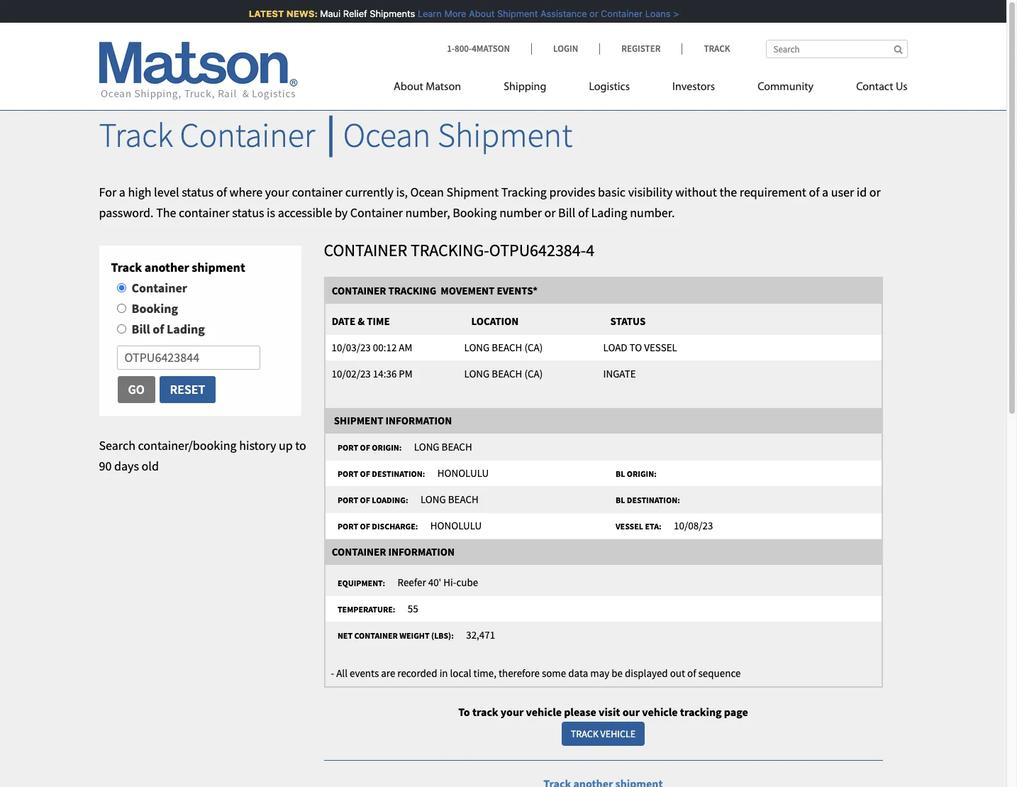 Task type: locate. For each thing, give the bounding box(es) containing it.
assistance
[[536, 8, 583, 19]]

1 horizontal spatial destination:
[[627, 495, 681, 506]]

please
[[564, 705, 597, 719]]

page
[[725, 705, 749, 719]]

10/03/23 00:12 am
[[325, 341, 413, 354]]

0 horizontal spatial container
[[179, 204, 230, 220]]

time
[[367, 314, 390, 328]]

0 vertical spatial your
[[265, 184, 290, 200]]

port
[[338, 442, 359, 453], [338, 469, 359, 479], [338, 495, 359, 506], [338, 521, 359, 532]]

0 vertical spatial bill
[[559, 204, 576, 220]]

90
[[99, 458, 112, 474]]

origin: down shipment information
[[372, 442, 402, 453]]

maui
[[316, 8, 336, 19]]

about right more on the top left of page
[[465, 8, 490, 19]]

information up "port of origin: long beach"
[[386, 414, 452, 428]]

1 horizontal spatial your
[[501, 705, 524, 719]]

of left discharge:
[[360, 521, 371, 532]]

0 vertical spatial origin:
[[372, 442, 402, 453]]

lading down basic
[[592, 204, 628, 220]]

destination: up port of loading: long beach
[[372, 469, 425, 479]]

(ca)
[[525, 341, 543, 354], [525, 367, 543, 380]]

0 horizontal spatial status
[[182, 184, 214, 200]]

information down port of discharge: honolulu
[[389, 545, 455, 559]]

4matson
[[472, 43, 510, 55]]

0 horizontal spatial destination:
[[372, 469, 425, 479]]

shipment down 10/02/23
[[334, 414, 384, 428]]

1 horizontal spatial or
[[585, 8, 594, 19]]

shipment
[[493, 8, 534, 19], [438, 114, 573, 156], [447, 184, 499, 200], [334, 414, 384, 428]]

track link
[[682, 43, 731, 55]]

origin: up bl destination:
[[627, 469, 657, 479]]

or right assistance
[[585, 8, 594, 19]]

a right 'for'
[[119, 184, 126, 200]]

of down "port of origin: long beach"
[[360, 469, 371, 479]]

to track your vehicle please visit our vehicle tracking page
[[459, 705, 749, 719]]

track up container radio
[[111, 259, 142, 276]]

of left loading:
[[360, 495, 371, 506]]

shipment up '4matson'
[[493, 8, 534, 19]]

1 (ca) from the top
[[525, 341, 543, 354]]

container right the
[[179, 204, 230, 220]]

investors
[[673, 82, 716, 93]]

0 horizontal spatial your
[[265, 184, 290, 200]]

shipment right ocean
[[447, 184, 499, 200]]

port of loading: long beach
[[333, 493, 479, 506]]

1 vertical spatial destination:
[[627, 495, 681, 506]]

beach
[[492, 341, 523, 354], [492, 367, 523, 380], [442, 440, 473, 454], [448, 493, 479, 506]]

track up high
[[99, 114, 173, 156]]

None button
[[117, 376, 156, 404], [159, 376, 217, 404], [117, 376, 156, 404], [159, 376, 217, 404]]

bill right bill of lading option
[[132, 321, 150, 337]]

to
[[459, 705, 470, 719]]

0 vertical spatial honolulu
[[438, 467, 489, 480]]

10/03/23
[[332, 341, 371, 354]]

port left discharge:
[[338, 521, 359, 532]]

1 vertical spatial (ca)
[[525, 367, 543, 380]]

container down currently
[[351, 204, 403, 220]]

container tracking   movement events*
[[325, 284, 538, 297]]

vehicle right our
[[643, 705, 678, 719]]

logistics link
[[568, 75, 652, 104]]

of down 'provides'
[[578, 204, 589, 220]]

some
[[542, 666, 567, 680]]

2 horizontal spatial or
[[870, 184, 882, 200]]

2 long beach (ca) from the top
[[465, 367, 543, 380]]

logistics
[[590, 82, 630, 93]]

pm
[[399, 367, 413, 380]]

1 horizontal spatial lading
[[592, 204, 628, 220]]

your right track
[[501, 705, 524, 719]]

1 bl from the top
[[616, 469, 626, 479]]

track up investors
[[704, 43, 731, 55]]

port down "port of origin: long beach"
[[338, 469, 359, 479]]

origin:
[[372, 442, 402, 453], [627, 469, 657, 479]]

community link
[[737, 75, 836, 104]]

Enter Container # text field
[[117, 345, 261, 370]]

bill down 'provides'
[[559, 204, 576, 220]]

None search field
[[766, 40, 908, 58]]

1 vertical spatial origin:
[[627, 469, 657, 479]]

track container │ocean shipment
[[99, 114, 573, 156]]

0 vertical spatial long beach (ca)
[[465, 341, 543, 354]]

container up equipment:
[[332, 545, 386, 559]]

>
[[669, 8, 675, 19]]

of down shipment information
[[360, 442, 371, 453]]

2 bl from the top
[[616, 495, 626, 506]]

│ocean
[[322, 114, 431, 156]]

1 vertical spatial honolulu
[[431, 519, 482, 533]]

container inside for a high level status of where your container currently is, ocean shipment tracking provides basic visibility without the requirement of a user id or password. the container status is accessible by container number, booking number or bill of lading number.
[[351, 204, 403, 220]]

honolulu
[[438, 467, 489, 480], [431, 519, 482, 533]]

1-800-4matson link
[[447, 43, 532, 55]]

4
[[586, 240, 595, 262]]

vehicle left please
[[526, 705, 562, 719]]

booking up bill of lading
[[132, 300, 178, 317]]

bl up bl destination:
[[616, 469, 626, 479]]

honolulu up port of loading: long beach
[[438, 467, 489, 480]]

Search search field
[[766, 40, 908, 58]]

net container weight (lbs): 32,471
[[333, 628, 496, 642]]

or right id
[[870, 184, 882, 200]]

status down where
[[232, 204, 264, 220]]

port inside port of loading: long beach
[[338, 495, 359, 506]]

3 port from the top
[[338, 495, 359, 506]]

1 vertical spatial status
[[232, 204, 264, 220]]

1 port from the top
[[338, 442, 359, 453]]

0 vertical spatial booking
[[453, 204, 497, 220]]

port for port of discharge: honolulu
[[338, 521, 359, 532]]

0 vertical spatial status
[[182, 184, 214, 200]]

1 vehicle from the left
[[526, 705, 562, 719]]

temperature: 55
[[333, 602, 419, 616]]

destination: up "eta:"
[[627, 495, 681, 506]]

1 long beach (ca) from the top
[[465, 341, 543, 354]]

1 vertical spatial bl
[[616, 495, 626, 506]]

booking inside for a high level status of where your container currently is, ocean shipment tracking provides basic visibility without the requirement of a user id or password. the container status is accessible by container number, booking number or bill of lading number.
[[453, 204, 497, 220]]

top menu navigation
[[394, 75, 908, 104]]

weight
[[400, 631, 430, 641]]

search container/booking history up to 90 days old
[[99, 437, 307, 474]]

1 horizontal spatial origin:
[[627, 469, 657, 479]]

login link
[[532, 43, 600, 55]]

your
[[265, 184, 290, 200], [501, 705, 524, 719]]

loading:
[[372, 495, 409, 506]]

booking up container tracking-otpu642384-4
[[453, 204, 497, 220]]

port inside port of destination: honolulu
[[338, 469, 359, 479]]

0 vertical spatial lading
[[592, 204, 628, 220]]

about inside top menu navigation
[[394, 82, 424, 93]]

net
[[338, 631, 353, 641]]

matson
[[426, 82, 462, 93]]

1 horizontal spatial container
[[292, 184, 343, 200]]

search
[[99, 437, 136, 454]]

1 vertical spatial bill
[[132, 321, 150, 337]]

visibility
[[629, 184, 673, 200]]

0 vertical spatial (ca)
[[525, 341, 543, 354]]

is,
[[396, 184, 408, 200]]

1 vertical spatial long beach (ca)
[[465, 367, 543, 380]]

about
[[465, 8, 490, 19], [394, 82, 424, 93]]

0 horizontal spatial bill
[[132, 321, 150, 337]]

0 vertical spatial bl
[[616, 469, 626, 479]]

port inside "port of origin: long beach"
[[338, 442, 359, 453]]

cube
[[457, 576, 479, 589]]

be
[[612, 666, 623, 680]]

or right number
[[545, 204, 556, 220]]

1 horizontal spatial a
[[823, 184, 829, 200]]

of inside port of loading: long beach
[[360, 495, 371, 506]]

0 horizontal spatial lading
[[167, 321, 205, 337]]

shipments
[[365, 8, 411, 19]]

bl up 'vessel'
[[616, 495, 626, 506]]

&
[[358, 314, 365, 328]]

community
[[758, 82, 814, 93]]

0 horizontal spatial a
[[119, 184, 126, 200]]

vehicle
[[601, 728, 636, 740]]

0 horizontal spatial or
[[545, 204, 556, 220]]

of left user
[[810, 184, 820, 200]]

2 port from the top
[[338, 469, 359, 479]]

lading inside for a high level status of where your container currently is, ocean shipment tracking provides basic visibility without the requirement of a user id or password. the container status is accessible by container number, booking number or bill of lading number.
[[592, 204, 628, 220]]

1 horizontal spatial bill
[[559, 204, 576, 220]]

port inside port of discharge: honolulu
[[338, 521, 359, 532]]

long beach (ca)
[[465, 341, 543, 354], [465, 367, 543, 380]]

honolulu down port of loading: long beach
[[431, 519, 482, 533]]

bl
[[616, 469, 626, 479], [616, 495, 626, 506]]

by
[[335, 204, 348, 220]]

booking
[[453, 204, 497, 220], [132, 300, 178, 317]]

days
[[114, 458, 139, 474]]

track another shipment
[[111, 259, 245, 276]]

container up date & time
[[332, 284, 386, 297]]

container down temperature: 55
[[355, 631, 398, 641]]

old
[[142, 458, 159, 474]]

1-
[[447, 43, 455, 55]]

information for shipment information
[[386, 414, 452, 428]]

container up accessible
[[292, 184, 343, 200]]

port right to
[[338, 442, 359, 453]]

0 vertical spatial destination:
[[372, 469, 425, 479]]

port for port of loading: long beach
[[338, 495, 359, 506]]

bl for long beach
[[616, 495, 626, 506]]

port left loading:
[[338, 495, 359, 506]]

level
[[154, 184, 179, 200]]

1 vertical spatial lading
[[167, 321, 205, 337]]

information
[[386, 414, 452, 428], [389, 545, 455, 559]]

about left 'matson'
[[394, 82, 424, 93]]

vehicle
[[526, 705, 562, 719], [643, 705, 678, 719]]

therefore
[[499, 666, 540, 680]]

0 vertical spatial or
[[585, 8, 594, 19]]

out
[[671, 666, 686, 680]]

- all events are recorded in local time, therefore some data may be displayed out of sequence
[[331, 666, 741, 680]]

1 vertical spatial about
[[394, 82, 424, 93]]

0 vertical spatial information
[[386, 414, 452, 428]]

load
[[604, 341, 628, 354]]

1 vertical spatial information
[[389, 545, 455, 559]]

lading up enter container # text box
[[167, 321, 205, 337]]

0 horizontal spatial vehicle
[[526, 705, 562, 719]]

ingate
[[604, 367, 637, 380]]

bill of lading
[[132, 321, 205, 337]]

a left user
[[823, 184, 829, 200]]

0 vertical spatial about
[[465, 8, 490, 19]]

1 horizontal spatial vehicle
[[643, 705, 678, 719]]

track down please
[[571, 728, 599, 740]]

track for track vehicle
[[571, 728, 599, 740]]

1 vertical spatial booking
[[132, 300, 178, 317]]

0 horizontal spatial about
[[394, 82, 424, 93]]

port for port of destination: honolulu
[[338, 469, 359, 479]]

1 horizontal spatial booking
[[453, 204, 497, 220]]

basic
[[599, 184, 626, 200]]

status right level
[[182, 184, 214, 200]]

in
[[440, 666, 448, 680]]

2 (ca) from the top
[[525, 367, 543, 380]]

your up is
[[265, 184, 290, 200]]

0 horizontal spatial origin:
[[372, 442, 402, 453]]

1 a from the left
[[119, 184, 126, 200]]

4 port from the top
[[338, 521, 359, 532]]

of inside port of destination: honolulu
[[360, 469, 371, 479]]

ocean
[[411, 184, 444, 200]]



Task type: describe. For each thing, give the bounding box(es) containing it.
track vehicle link
[[562, 722, 645, 746]]

of inside "port of origin: long beach"
[[360, 442, 371, 453]]

contact us
[[857, 82, 908, 93]]

vessel
[[645, 341, 678, 354]]

provides
[[550, 184, 596, 200]]

14:36
[[373, 367, 397, 380]]

learn more about shipment assistance or container loans > link
[[414, 8, 675, 19]]

status
[[611, 314, 646, 328]]

of inside port of discharge: honolulu
[[360, 521, 371, 532]]

the
[[720, 184, 738, 200]]

0 vertical spatial container
[[292, 184, 343, 200]]

equipment:
[[338, 578, 386, 589]]

shipping
[[504, 82, 547, 93]]

container information
[[325, 545, 455, 559]]

(ca) for load to vessel
[[525, 341, 543, 354]]

equipment: reefer 40' hi-cube
[[333, 576, 479, 589]]

the
[[156, 204, 176, 220]]

1 horizontal spatial status
[[232, 204, 264, 220]]

container tracking-otpu642384-4
[[324, 240, 595, 262]]

tracking
[[681, 705, 722, 719]]

800-
[[455, 43, 472, 55]]

hi-
[[444, 576, 457, 589]]

honolulu for port of destination: honolulu
[[438, 467, 489, 480]]

shipment down shipping link
[[438, 114, 573, 156]]

bill inside for a high level status of where your container currently is, ocean shipment tracking provides basic visibility without the requirement of a user id or password. the container status is accessible by container number, booking number or bill of lading number.
[[559, 204, 576, 220]]

bl for honolulu
[[616, 469, 626, 479]]

user
[[832, 184, 855, 200]]

displayed
[[625, 666, 668, 680]]

long beach (ca) for am
[[465, 341, 543, 354]]

port for port of origin: long beach
[[338, 442, 359, 453]]

your inside for a high level status of where your container currently is, ocean shipment tracking provides basic visibility without the requirement of a user id or password. the container status is accessible by container number, booking number or bill of lading number.
[[265, 184, 290, 200]]

latest news: maui relief shipments learn more about shipment assistance or container loans >
[[244, 8, 675, 19]]

loans
[[641, 8, 667, 19]]

otpu642384-
[[490, 240, 586, 262]]

movement
[[441, 284, 495, 297]]

of left where
[[216, 184, 227, 200]]

-
[[331, 666, 334, 680]]

of right bill of lading option
[[153, 321, 164, 337]]

date
[[332, 314, 356, 328]]

port of origin: long beach
[[333, 440, 473, 454]]

temperature:
[[338, 604, 396, 615]]

track for track container │ocean shipment
[[99, 114, 173, 156]]

honolulu for port of discharge: honolulu
[[431, 519, 482, 533]]

track for track another shipment
[[111, 259, 142, 276]]

number
[[500, 204, 542, 220]]

load to vessel
[[604, 341, 678, 354]]

2 vertical spatial or
[[545, 204, 556, 220]]

visit
[[599, 705, 621, 719]]

search image
[[895, 45, 903, 54]]

sequence
[[699, 666, 741, 680]]

bl destination:
[[611, 495, 686, 506]]

up
[[279, 437, 293, 454]]

2 vehicle from the left
[[643, 705, 678, 719]]

shipment inside for a high level status of where your container currently is, ocean shipment tracking provides basic visibility without the requirement of a user id or password. the container status is accessible by container number, booking number or bill of lading number.
[[447, 184, 499, 200]]

number.
[[631, 204, 675, 220]]

data
[[569, 666, 589, 680]]

1 horizontal spatial about
[[465, 8, 490, 19]]

learn
[[414, 8, 438, 19]]

0 horizontal spatial booking
[[132, 300, 178, 317]]

news:
[[282, 8, 313, 19]]

shipment information
[[325, 414, 452, 428]]

our
[[623, 705, 640, 719]]

destination: inside port of destination: honolulu
[[372, 469, 425, 479]]

container down by
[[324, 240, 408, 262]]

are
[[381, 666, 396, 680]]

00:12
[[373, 341, 397, 354]]

10/08/23
[[674, 519, 714, 533]]

port of destination: honolulu
[[333, 467, 489, 480]]

number,
[[406, 204, 451, 220]]

10/02/23 14:36 pm
[[325, 367, 413, 380]]

relief
[[339, 8, 363, 19]]

1 vertical spatial or
[[870, 184, 882, 200]]

Container radio
[[117, 283, 126, 293]]

accessible
[[278, 204, 332, 220]]

2 a from the left
[[823, 184, 829, 200]]

password.
[[99, 204, 154, 220]]

another
[[145, 259, 189, 276]]

container left loans
[[597, 8, 639, 19]]

vessel
[[616, 521, 644, 532]]

track vehicle
[[571, 728, 636, 740]]

origin: inside "port of origin: long beach"
[[372, 442, 402, 453]]

more
[[440, 8, 462, 19]]

Booking radio
[[117, 304, 126, 313]]

1 vertical spatial your
[[501, 705, 524, 719]]

bl origin:
[[611, 469, 662, 479]]

container inside net container weight (lbs): 32,471
[[355, 631, 398, 641]]

about matson
[[394, 82, 462, 93]]

container up where
[[180, 114, 315, 156]]

(ca) for ingate
[[525, 367, 543, 380]]

eta:
[[646, 521, 662, 532]]

recorded
[[398, 666, 438, 680]]

about matson link
[[394, 75, 483, 104]]

container down another
[[132, 280, 187, 296]]

Bill of Lading radio
[[117, 324, 126, 333]]

date & time
[[325, 314, 390, 328]]

55
[[408, 602, 419, 616]]

events
[[350, 666, 379, 680]]

10/02/23
[[332, 367, 371, 380]]

am
[[399, 341, 413, 354]]

contact us link
[[836, 75, 908, 104]]

track for track link
[[704, 43, 731, 55]]

blue matson logo with ocean, shipping, truck, rail and logistics written beneath it. image
[[99, 42, 298, 100]]

location
[[472, 314, 519, 328]]

register
[[622, 43, 661, 55]]

to
[[296, 437, 307, 454]]

information for container information
[[389, 545, 455, 559]]

latest
[[244, 8, 280, 19]]

track
[[473, 705, 499, 719]]

login
[[554, 43, 579, 55]]

long beach (ca) for pm
[[465, 367, 543, 380]]

of right out
[[688, 666, 697, 680]]

history
[[239, 437, 276, 454]]

1 vertical spatial container
[[179, 204, 230, 220]]

vessel eta: 10/08/23
[[611, 519, 714, 533]]

where
[[230, 184, 263, 200]]



Task type: vqa. For each thing, say whether or not it's contained in the screenshot.
Origin:
yes



